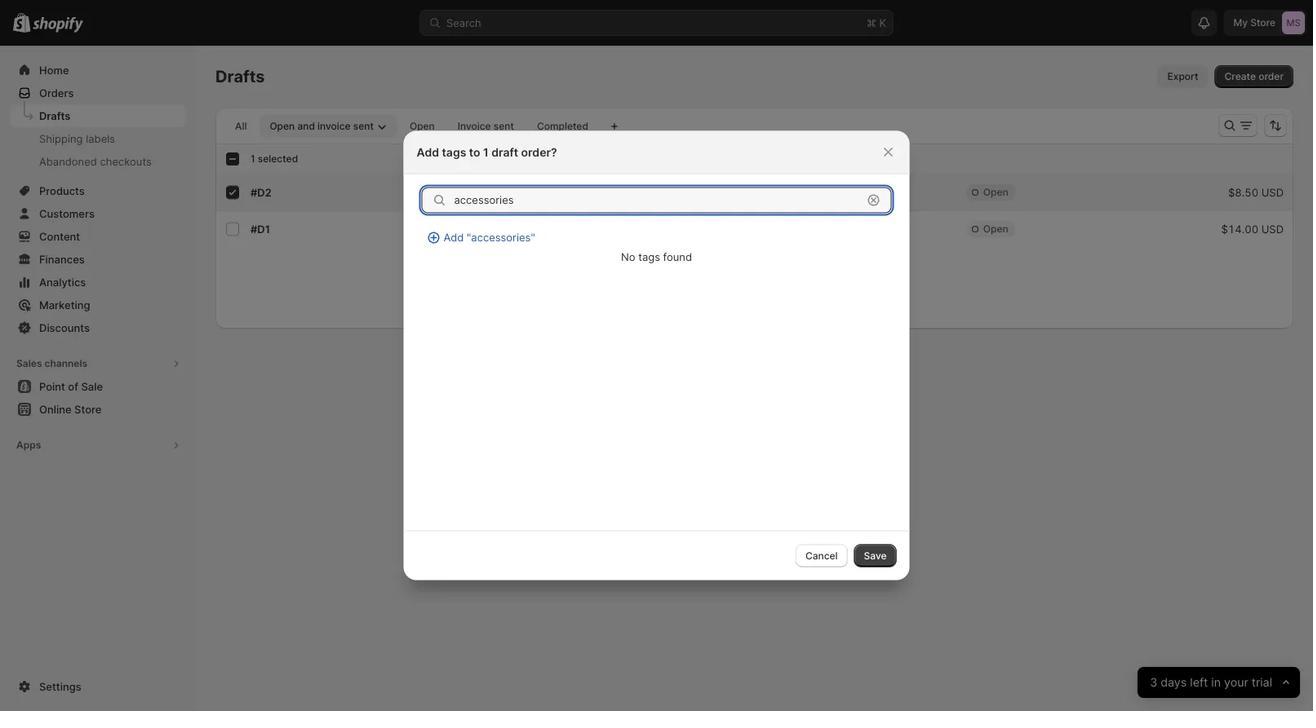 Task type: vqa. For each thing, say whether or not it's contained in the screenshot.
Search countries TEXT FIELD
no



Task type: locate. For each thing, give the bounding box(es) containing it.
1 horizontal spatial tags
[[638, 251, 660, 264]]

order?
[[521, 145, 557, 159]]

completed
[[537, 120, 588, 132]]

1 left selected
[[251, 153, 255, 165]]

tags for found
[[638, 251, 660, 264]]

add "accessories"
[[444, 231, 535, 244]]

1 inside 'add tags to 1 draft order?' dialog
[[483, 145, 489, 159]]

0 vertical spatial drafts
[[216, 67, 265, 87]]

2 vertical spatial open
[[984, 223, 1009, 235]]

add tags to 1 draft order? dialog
[[0, 131, 1313, 581]]

1
[[483, 145, 489, 159], [251, 153, 255, 165]]

1 horizontal spatial 1
[[483, 145, 489, 159]]

all link
[[225, 115, 257, 138]]

tags
[[442, 145, 466, 159], [638, 251, 660, 264]]

save
[[864, 550, 887, 562]]

#d1 link
[[251, 223, 270, 236]]

create order
[[1225, 71, 1284, 82]]

export button
[[1158, 65, 1209, 88]]

open for yesterday at 3:36 pm
[[984, 223, 1009, 235]]

export
[[1168, 71, 1199, 82]]

orders link
[[10, 82, 186, 104]]

2 — from the top
[[650, 223, 661, 236]]

add inside 'button'
[[444, 231, 464, 244]]

1 vertical spatial drafts
[[39, 109, 70, 122]]

drafts down the orders
[[39, 109, 70, 122]]

1 selected
[[251, 153, 298, 165]]

apps
[[16, 440, 41, 451]]

channels
[[44, 358, 87, 370]]

2 usd from the top
[[1262, 223, 1284, 236]]

$14.00 usd
[[1222, 223, 1284, 236]]

shopify image
[[33, 17, 83, 33]]

1 vertical spatial tags
[[638, 251, 660, 264]]

tab list
[[222, 114, 602, 138]]

1 horizontal spatial add
[[444, 231, 464, 244]]

usd right $14.00
[[1262, 223, 1284, 236]]

2
[[489, 186, 496, 199]]

checkouts
[[100, 155, 152, 168]]

0 vertical spatial —
[[650, 186, 661, 199]]

invoice
[[458, 120, 491, 132]]

0 horizontal spatial tags
[[442, 145, 466, 159]]

discounts
[[39, 322, 90, 334]]

1 vertical spatial —
[[650, 223, 661, 236]]

1 usd from the top
[[1262, 186, 1284, 199]]

0 vertical spatial tags
[[442, 145, 466, 159]]

add left ""accessories""
[[444, 231, 464, 244]]

found
[[663, 251, 692, 264]]

shipping labels
[[39, 132, 115, 145]]

home link
[[10, 59, 186, 82]]

0 vertical spatial usd
[[1262, 186, 1284, 199]]

0 vertical spatial add
[[417, 145, 439, 159]]

1 horizontal spatial drafts
[[216, 67, 265, 87]]

1 vertical spatial open
[[984, 187, 1009, 198]]

2 minutes ago
[[489, 186, 560, 199]]

—
[[650, 186, 661, 199], [650, 223, 661, 236]]

1 right to
[[483, 145, 489, 159]]

⌘
[[867, 16, 877, 29]]

drafts link
[[10, 104, 186, 127]]

open
[[410, 120, 435, 132], [984, 187, 1009, 198], [984, 223, 1009, 235]]

$14.00
[[1222, 223, 1259, 236]]

sent
[[494, 120, 514, 132]]

usd
[[1262, 186, 1284, 199], [1262, 223, 1284, 236]]

— for ago
[[650, 186, 661, 199]]

tags for to
[[442, 145, 466, 159]]

drafts
[[216, 67, 265, 87], [39, 109, 70, 122]]

cancel button
[[796, 545, 848, 568]]

add down the open link
[[417, 145, 439, 159]]

add tags to 1 draft order?
[[417, 145, 557, 159]]

add
[[417, 145, 439, 159], [444, 231, 464, 244]]

apps button
[[10, 434, 186, 457]]

#d2
[[251, 186, 272, 199]]

cancel
[[806, 550, 838, 562]]

abandoned
[[39, 155, 97, 168]]

no tags found
[[621, 251, 692, 264]]

usd right $8.50
[[1262, 186, 1284, 199]]

home
[[39, 64, 69, 76]]

1 vertical spatial add
[[444, 231, 464, 244]]

1 — from the top
[[650, 186, 661, 199]]

1 vertical spatial usd
[[1262, 223, 1284, 236]]

0 horizontal spatial add
[[417, 145, 439, 159]]

tags right no
[[638, 251, 660, 264]]

3:36 pm
[[555, 223, 597, 236]]

tags left to
[[442, 145, 466, 159]]

labels
[[86, 132, 115, 145]]

settings
[[39, 681, 81, 693]]

open link
[[400, 115, 445, 138]]

drafts up all
[[216, 67, 265, 87]]

#d1
[[251, 223, 270, 236]]

sales channels button
[[10, 353, 186, 375]]



Task type: describe. For each thing, give the bounding box(es) containing it.
0 vertical spatial open
[[410, 120, 435, 132]]

— for 3:36 pm
[[650, 223, 661, 236]]

order
[[1259, 71, 1284, 82]]

tab list containing all
[[222, 114, 602, 138]]

abandoned checkouts link
[[10, 150, 186, 173]]

#d2 link
[[251, 186, 272, 199]]

invoice sent link
[[448, 115, 524, 138]]

yesterday at 3:36 pm
[[489, 223, 597, 236]]

add for add "accessories"
[[444, 231, 464, 244]]

yesterday
[[489, 223, 539, 236]]

discounts link
[[10, 317, 186, 340]]

0 horizontal spatial drafts
[[39, 109, 70, 122]]

abandoned checkouts
[[39, 155, 152, 168]]

0 horizontal spatial 1
[[251, 153, 255, 165]]

$8.50 usd
[[1228, 186, 1284, 199]]

"accessories"
[[467, 231, 535, 244]]

create order link
[[1215, 65, 1294, 88]]

completed link
[[527, 115, 598, 138]]

add "accessories" button
[[416, 227, 545, 249]]

draft
[[492, 145, 518, 159]]

search
[[447, 16, 481, 29]]

usd for $14.00 usd
[[1262, 223, 1284, 236]]

ago
[[541, 186, 560, 199]]

shipping labels link
[[10, 127, 186, 150]]

invoice sent
[[458, 120, 514, 132]]

sales
[[16, 358, 42, 370]]

⌘ k
[[867, 16, 887, 29]]

all
[[235, 120, 247, 132]]

no
[[621, 251, 636, 264]]

add for add tags to 1 draft order?
[[417, 145, 439, 159]]

selected
[[258, 153, 298, 165]]

create
[[1225, 71, 1256, 82]]

to
[[469, 145, 480, 159]]

$8.50
[[1228, 186, 1259, 199]]

save button
[[854, 545, 897, 568]]

sales channels
[[16, 358, 87, 370]]

Search to find or create tags text field
[[454, 187, 862, 213]]

settings link
[[10, 676, 186, 699]]

usd for $8.50 usd
[[1262, 186, 1284, 199]]

minutes
[[499, 186, 539, 199]]

orders
[[39, 87, 74, 99]]

shipping
[[39, 132, 83, 145]]

k
[[880, 16, 887, 29]]

open for 2 minutes ago
[[984, 187, 1009, 198]]

at
[[542, 223, 552, 236]]



